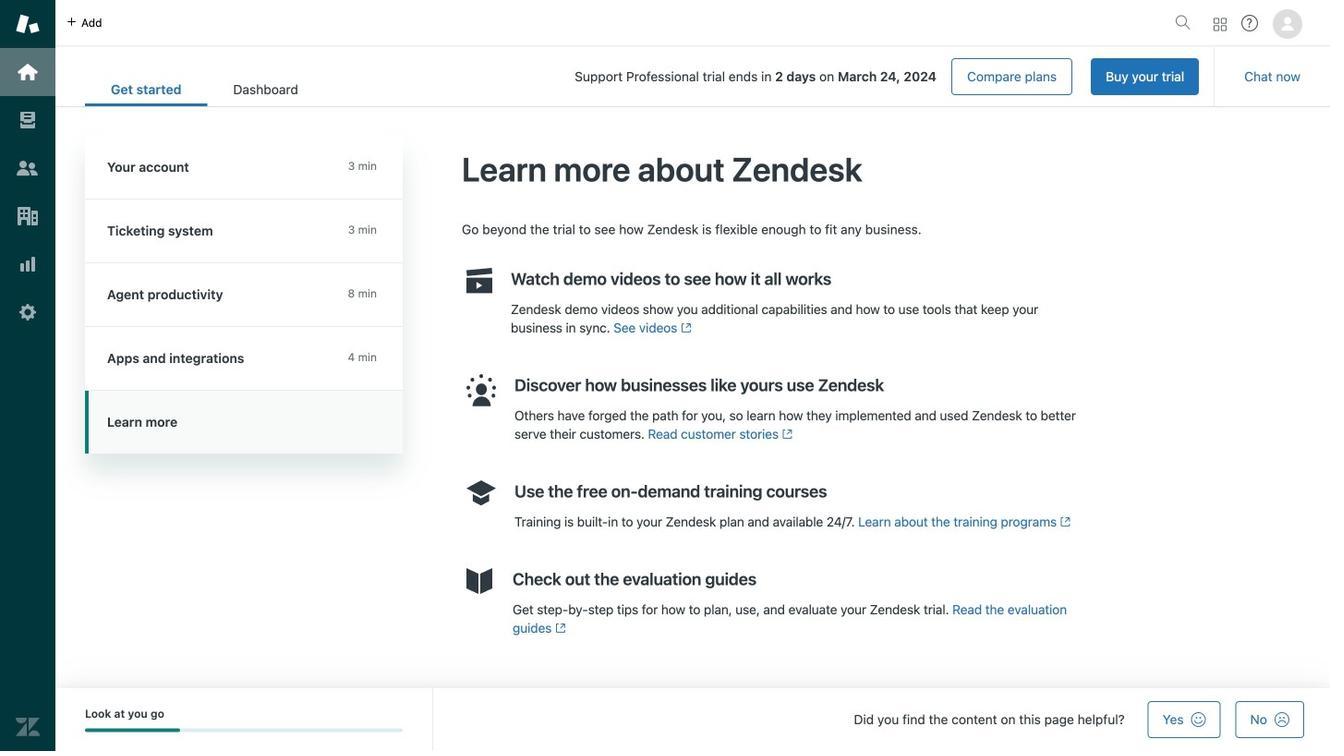 Task type: locate. For each thing, give the bounding box(es) containing it.
main element
[[0, 0, 55, 751]]

0 vertical spatial (opens in a new tab) image
[[677, 323, 692, 334]]

organizations image
[[16, 204, 40, 228]]

0 horizontal spatial (opens in a new tab) image
[[677, 323, 692, 334]]

progress bar
[[85, 728, 403, 732]]

(opens in a new tab) image
[[779, 429, 793, 440], [552, 623, 566, 634]]

get started image
[[16, 60, 40, 84]]

(opens in a new tab) image
[[677, 323, 692, 334], [1057, 517, 1071, 528]]

heading
[[85, 136, 403, 200]]

zendesk products image
[[1214, 18, 1227, 31]]

0 horizontal spatial (opens in a new tab) image
[[552, 623, 566, 634]]

March 24, 2024 text field
[[838, 69, 937, 84]]

1 horizontal spatial (opens in a new tab) image
[[779, 429, 793, 440]]

zendesk image
[[16, 715, 40, 739]]

reporting image
[[16, 252, 40, 276]]

tab
[[207, 72, 324, 106]]

tab list
[[85, 72, 324, 106]]

customers image
[[16, 156, 40, 180]]

1 horizontal spatial (opens in a new tab) image
[[1057, 517, 1071, 528]]



Task type: describe. For each thing, give the bounding box(es) containing it.
views image
[[16, 108, 40, 132]]

admin image
[[16, 300, 40, 324]]

1 vertical spatial (opens in a new tab) image
[[1057, 517, 1071, 528]]

zendesk support image
[[16, 12, 40, 36]]

get help image
[[1242, 15, 1258, 31]]

1 vertical spatial (opens in a new tab) image
[[552, 623, 566, 634]]

0 vertical spatial (opens in a new tab) image
[[779, 429, 793, 440]]



Task type: vqa. For each thing, say whether or not it's contained in the screenshot.
reporting icon
yes



